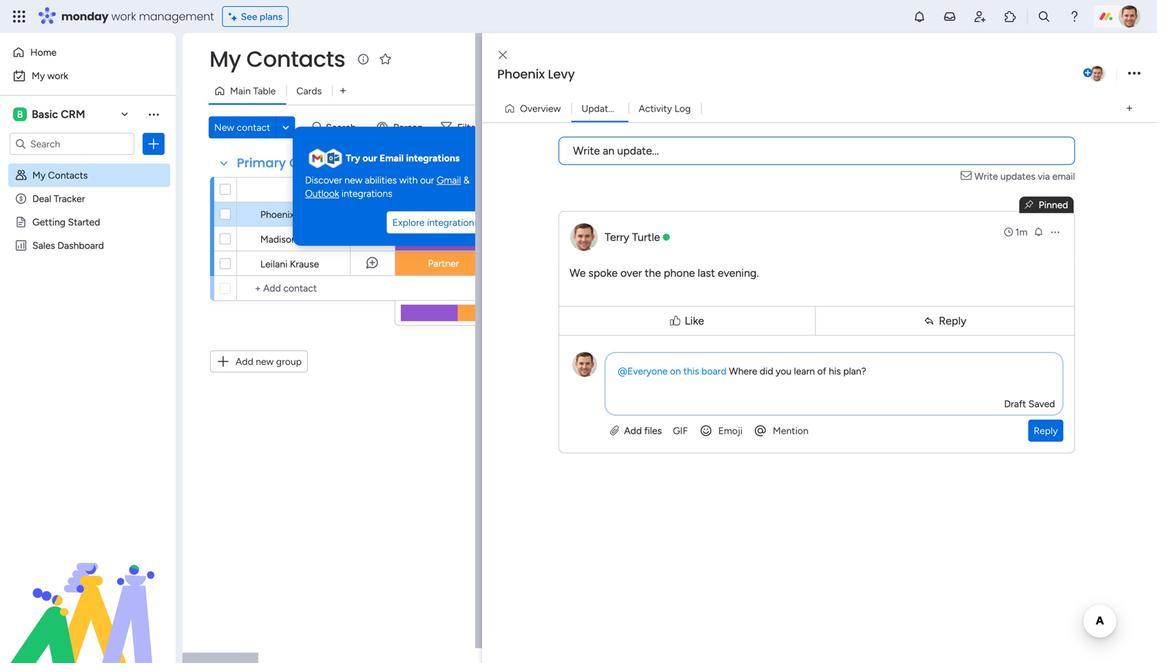 Task type: locate. For each thing, give the bounding box(es) containing it.
1 vertical spatial customer
[[422, 233, 465, 245]]

my down home
[[32, 70, 45, 82]]

add for add new group
[[236, 356, 253, 368]]

0 vertical spatial phoenix
[[498, 65, 545, 83]]

0 horizontal spatial add
[[236, 356, 253, 368]]

new inside discover new abilities with our gmail & outlook integrations
[[345, 174, 363, 186]]

0 horizontal spatial phoenix
[[261, 209, 295, 221]]

you
[[776, 366, 792, 377]]

/
[[621, 103, 625, 114]]

2 vertical spatial options image
[[1050, 227, 1061, 238]]

0 horizontal spatial write
[[573, 144, 600, 157]]

updates / 1
[[582, 103, 631, 114]]

lottie animation image
[[0, 524, 176, 664]]

draft
[[1005, 398, 1027, 410]]

activity log button
[[629, 98, 702, 120]]

1 horizontal spatial our
[[420, 174, 434, 186]]

phoenix levy up the overview button
[[498, 65, 575, 83]]

we
[[570, 267, 586, 280]]

we spoke over the phone last evening.
[[570, 267, 759, 280]]

envelope o image
[[961, 169, 975, 184]]

invite members image
[[974, 10, 988, 23]]

0 vertical spatial work
[[111, 9, 136, 24]]

customer
[[422, 208, 465, 220], [422, 233, 465, 245]]

person
[[394, 122, 423, 133]]

1 vertical spatial integrations
[[342, 188, 393, 200]]

2 horizontal spatial options image
[[1129, 64, 1141, 83]]

reply button
[[819, 310, 1072, 333], [1029, 420, 1064, 442]]

integrations inside explore integrations button
[[427, 217, 479, 229]]

1 horizontal spatial write
[[975, 171, 999, 182]]

leilani krause
[[261, 258, 319, 270]]

my contacts up 'table'
[[210, 44, 346, 74]]

table
[[253, 85, 276, 97]]

option
[[0, 163, 176, 166]]

0 horizontal spatial work
[[47, 70, 68, 82]]

integrations down the 'abilities' in the left of the page
[[342, 188, 393, 200]]

madison
[[261, 234, 297, 245]]

public board image
[[14, 216, 28, 229]]

integrations inside discover new abilities with our gmail & outlook integrations
[[342, 188, 393, 200]]

1 vertical spatial levy
[[297, 209, 317, 221]]

write an update... button
[[559, 137, 1076, 165]]

contacts up cards
[[247, 44, 346, 74]]

0 vertical spatial add
[[236, 356, 253, 368]]

terry turtle image
[[1119, 6, 1141, 28]]

see
[[241, 11, 258, 22]]

0 vertical spatial my contacts
[[210, 44, 346, 74]]

log
[[675, 103, 691, 114]]

terry turtle link
[[605, 231, 661, 244]]

workspace options image
[[147, 107, 161, 121]]

0 vertical spatial write
[[573, 144, 600, 157]]

0 vertical spatial our
[[363, 152, 378, 164]]

1 vertical spatial phoenix
[[261, 209, 295, 221]]

﻿where
[[729, 366, 758, 377]]

close image
[[499, 50, 507, 60]]

contacts up discover
[[290, 154, 347, 172]]

1 vertical spatial work
[[47, 70, 68, 82]]

activity
[[639, 103, 673, 114]]

my inside option
[[32, 70, 45, 82]]

1 horizontal spatial new
[[345, 174, 363, 186]]

notifications image
[[913, 10, 927, 23]]

select product image
[[12, 10, 26, 23]]

activity log
[[639, 103, 691, 114]]

integrations down type in the left of the page
[[427, 217, 479, 229]]

options image right reminder icon
[[1050, 227, 1061, 238]]

new contact
[[214, 122, 270, 133]]

0 horizontal spatial new
[[256, 356, 274, 368]]

Type field
[[430, 182, 458, 197]]

my work option
[[8, 65, 167, 87]]

write inside write an update... "button"
[[573, 144, 600, 157]]

type
[[433, 184, 454, 196]]

0 vertical spatial integrations
[[406, 152, 460, 164]]

public dashboard image
[[14, 239, 28, 252]]

write left updates
[[975, 171, 999, 182]]

our right try
[[363, 152, 378, 164]]

overview button
[[499, 98, 572, 120]]

levy up doyle at the top of page
[[297, 209, 317, 221]]

0 vertical spatial phoenix levy
[[498, 65, 575, 83]]

emoji
[[719, 425, 743, 437]]

show board description image
[[355, 52, 372, 66]]

options image down workspace options icon
[[147, 137, 161, 151]]

our right the with
[[420, 174, 434, 186]]

add view image
[[340, 86, 346, 96]]

options image
[[1129, 64, 1141, 83], [147, 137, 161, 151], [1050, 227, 1061, 238]]

add left group
[[236, 356, 253, 368]]

contacts
[[247, 44, 346, 74], [290, 154, 347, 172], [48, 170, 88, 181]]

1 vertical spatial add
[[625, 425, 642, 437]]

add new group button
[[210, 351, 308, 373]]

primary contacts
[[237, 154, 347, 172]]

my up main
[[210, 44, 241, 74]]

1 horizontal spatial levy
[[548, 65, 575, 83]]

plans
[[260, 11, 283, 22]]

0 vertical spatial reply button
[[819, 310, 1072, 333]]

new
[[345, 174, 363, 186], [256, 356, 274, 368]]

integrations
[[406, 152, 460, 164], [342, 188, 393, 200], [427, 217, 479, 229]]

write left an
[[573, 144, 600, 157]]

outlook button
[[305, 187, 339, 201]]

outlook
[[305, 188, 339, 200]]

my contacts up deal tracker
[[32, 170, 88, 181]]

spoke
[[589, 267, 618, 280]]

contact
[[237, 122, 270, 133]]

0 horizontal spatial my contacts
[[32, 170, 88, 181]]

update feed image
[[944, 10, 957, 23]]

gif
[[673, 425, 688, 437]]

like
[[685, 315, 705, 328]]

2 customer from the top
[[422, 233, 465, 245]]

Search field
[[323, 118, 364, 137]]

search everything image
[[1038, 10, 1052, 23]]

leilani
[[261, 258, 288, 270]]

on
[[670, 366, 681, 377]]

2 vertical spatial integrations
[[427, 217, 479, 229]]

deal
[[32, 193, 51, 205]]

options image up add view image
[[1129, 64, 1141, 83]]

phoenix
[[498, 65, 545, 83], [261, 209, 295, 221]]

0 vertical spatial options image
[[1129, 64, 1141, 83]]

contacts for primary contacts field
[[290, 154, 347, 172]]

levy up overview
[[548, 65, 575, 83]]

phoenix levy up madison doyle
[[261, 209, 317, 221]]

1 vertical spatial phoenix levy
[[261, 209, 317, 221]]

add inside button
[[236, 356, 253, 368]]

0 horizontal spatial levy
[[297, 209, 317, 221]]

add
[[236, 356, 253, 368], [625, 425, 642, 437]]

new left group
[[256, 356, 274, 368]]

with
[[400, 174, 418, 186]]

try
[[346, 152, 360, 164]]

new inside button
[[256, 356, 274, 368]]

madison doyle
[[261, 234, 324, 245]]

0 vertical spatial customer
[[422, 208, 465, 220]]

saved
[[1029, 398, 1056, 410]]

1
[[627, 103, 631, 114]]

our
[[363, 152, 378, 164], [420, 174, 434, 186]]

update...
[[618, 144, 659, 157]]

0 vertical spatial new
[[345, 174, 363, 186]]

1 vertical spatial options image
[[147, 137, 161, 151]]

customer down type in the left of the page
[[422, 208, 465, 220]]

cards
[[297, 85, 322, 97]]

work right monday
[[111, 9, 136, 24]]

1 horizontal spatial options image
[[1050, 227, 1061, 238]]

1 horizontal spatial reply
[[1034, 425, 1059, 437]]

updates / 1 button
[[572, 98, 631, 120]]

sales
[[32, 240, 55, 252]]

home option
[[8, 41, 167, 63]]

1 vertical spatial write
[[975, 171, 999, 182]]

write for write an update...
[[573, 144, 600, 157]]

phoenix up madison
[[261, 209, 295, 221]]

1 vertical spatial reply button
[[1029, 420, 1064, 442]]

1 vertical spatial our
[[420, 174, 434, 186]]

add right dapulse attachment 'image' at the bottom of page
[[625, 425, 642, 437]]

1 vertical spatial new
[[256, 356, 274, 368]]

work inside option
[[47, 70, 68, 82]]

levy inside field
[[548, 65, 575, 83]]

write
[[573, 144, 600, 157], [975, 171, 999, 182]]

board
[[702, 366, 727, 377]]

1 horizontal spatial phoenix levy
[[498, 65, 575, 83]]

partner
[[428, 258, 459, 269]]

cards button
[[286, 80, 332, 102]]

crm
[[61, 108, 85, 121]]

0 vertical spatial levy
[[548, 65, 575, 83]]

updates
[[582, 103, 618, 114]]

integrations up gmail
[[406, 152, 460, 164]]

terry
[[605, 231, 630, 244]]

1 vertical spatial my contacts
[[32, 170, 88, 181]]

contacts inside field
[[290, 154, 347, 172]]

1 horizontal spatial work
[[111, 9, 136, 24]]

levy
[[548, 65, 575, 83], [297, 209, 317, 221]]

phoenix down close icon
[[498, 65, 545, 83]]

primary
[[237, 154, 286, 172]]

see plans button
[[222, 6, 289, 27]]

0 vertical spatial reply
[[940, 315, 967, 328]]

1 horizontal spatial phoenix
[[498, 65, 545, 83]]

sales dashboard
[[32, 240, 104, 252]]

v2 floating column image
[[1026, 198, 1039, 212]]

work down home
[[47, 70, 68, 82]]

workspace image
[[13, 107, 27, 122]]

customer down explore integrations
[[422, 233, 465, 245]]

0 horizontal spatial phoenix levy
[[261, 209, 317, 221]]

phoenix levy inside field
[[498, 65, 575, 83]]

list box
[[0, 161, 176, 444]]

new down try
[[345, 174, 363, 186]]

new for discover
[[345, 174, 363, 186]]

add to favorites image
[[379, 52, 392, 66]]

tracker
[[54, 193, 85, 205]]

explore
[[393, 217, 425, 229]]

1 horizontal spatial add
[[625, 425, 642, 437]]



Task type: describe. For each thing, give the bounding box(es) containing it.
explore integrations button
[[387, 212, 485, 234]]

person button
[[372, 116, 431, 139]]

new contact button
[[209, 116, 276, 139]]

add new group
[[236, 356, 302, 368]]

gif button
[[668, 420, 694, 442]]

an
[[603, 144, 615, 157]]

angle down image
[[283, 122, 289, 133]]

getting started
[[32, 216, 100, 228]]

write for write updates via email
[[975, 171, 999, 182]]

add view image
[[1127, 104, 1133, 114]]

like button
[[562, 300, 813, 342]]

1 customer from the top
[[422, 208, 465, 220]]

write an update...
[[573, 144, 659, 157]]

discover
[[305, 174, 342, 186]]

terry turtle image
[[1089, 65, 1107, 83]]

work for my
[[47, 70, 68, 82]]

1m link
[[1004, 225, 1028, 239]]

Search in workspace field
[[29, 136, 115, 152]]

gmail
[[437, 174, 461, 186]]

contacts for my contacts 'field'
[[247, 44, 346, 74]]

Primary Contacts field
[[234, 154, 351, 172]]

draft saved
[[1005, 398, 1056, 410]]

main table
[[230, 85, 276, 97]]

@everyone on this board link
[[618, 366, 727, 377]]

turtle
[[633, 231, 661, 244]]

monday marketplace image
[[1004, 10, 1018, 23]]

Phoenix Levy field
[[494, 65, 1081, 83]]

My Contacts field
[[206, 44, 349, 74]]

work for monday
[[111, 9, 136, 24]]

his
[[829, 366, 842, 377]]

1 horizontal spatial my contacts
[[210, 44, 346, 74]]

main table button
[[209, 80, 286, 102]]

dapulse addbtn image
[[1084, 69, 1093, 78]]

@everyone
[[618, 366, 668, 377]]

my up deal
[[32, 170, 46, 181]]

getting
[[32, 216, 66, 228]]

of
[[818, 366, 827, 377]]

krause
[[290, 258, 319, 270]]

via
[[1039, 171, 1051, 182]]

plan?
[[844, 366, 867, 377]]

explore integrations
[[393, 217, 479, 229]]

my work
[[32, 70, 68, 82]]

mention
[[773, 425, 809, 437]]

monday
[[61, 9, 109, 24]]

emoji button
[[694, 420, 749, 442]]

updates
[[1001, 171, 1036, 182]]

try our email integrations
[[346, 152, 460, 164]]

+ Add contact text field
[[244, 281, 389, 297]]

help
[[1099, 629, 1124, 643]]

over
[[621, 267, 642, 280]]

dapulse attachment image
[[611, 425, 619, 437]]

contacts up tracker
[[48, 170, 88, 181]]

0 horizontal spatial options image
[[147, 137, 161, 151]]

filter
[[458, 122, 479, 133]]

@everyone on this board ﻿where did you learn of his plan?
[[618, 366, 867, 377]]

home
[[30, 47, 57, 58]]

this
[[684, 366, 700, 377]]

list box containing my contacts
[[0, 161, 176, 444]]

phoenix inside field
[[498, 65, 545, 83]]

started
[[68, 216, 100, 228]]

group
[[276, 356, 302, 368]]

terry turtle
[[605, 231, 661, 244]]

see plans
[[241, 11, 283, 22]]

gmail button
[[437, 174, 461, 187]]

discover new abilities with our gmail & outlook integrations
[[305, 174, 470, 200]]

v2 search image
[[313, 120, 323, 135]]

monday work management
[[61, 9, 214, 24]]

files
[[645, 425, 662, 437]]

doyle
[[299, 234, 324, 245]]

evening.
[[718, 267, 759, 280]]

main
[[230, 85, 251, 97]]

0 horizontal spatial our
[[363, 152, 378, 164]]

help image
[[1068, 10, 1082, 23]]

workspace selection element
[[13, 106, 87, 123]]

our inside discover new abilities with our gmail & outlook integrations
[[420, 174, 434, 186]]

basic
[[32, 108, 58, 121]]

help button
[[1088, 624, 1136, 647]]

new
[[214, 122, 235, 133]]

learn
[[795, 366, 815, 377]]

0 horizontal spatial reply
[[940, 315, 967, 328]]

1 vertical spatial reply
[[1034, 425, 1059, 437]]

my work link
[[8, 65, 167, 87]]

add for add files
[[625, 425, 642, 437]]

1m
[[1016, 226, 1028, 238]]

overview
[[520, 103, 561, 114]]

phone
[[664, 267, 695, 280]]

contact
[[298, 184, 334, 195]]

did
[[760, 366, 774, 377]]

email
[[1053, 171, 1076, 182]]

lottie animation element
[[0, 524, 176, 664]]

the
[[645, 267, 662, 280]]

filter button
[[436, 116, 501, 139]]

management
[[139, 9, 214, 24]]

add files
[[622, 425, 662, 437]]

reminder image
[[1034, 226, 1045, 237]]

dashboard
[[58, 240, 104, 252]]

last
[[698, 267, 716, 280]]

new for add
[[256, 356, 274, 368]]

deal tracker
[[32, 193, 85, 205]]

abilities
[[365, 174, 397, 186]]

b
[[17, 109, 23, 120]]

home link
[[8, 41, 167, 63]]



Task type: vqa. For each thing, say whether or not it's contained in the screenshot.
ADD to the top
yes



